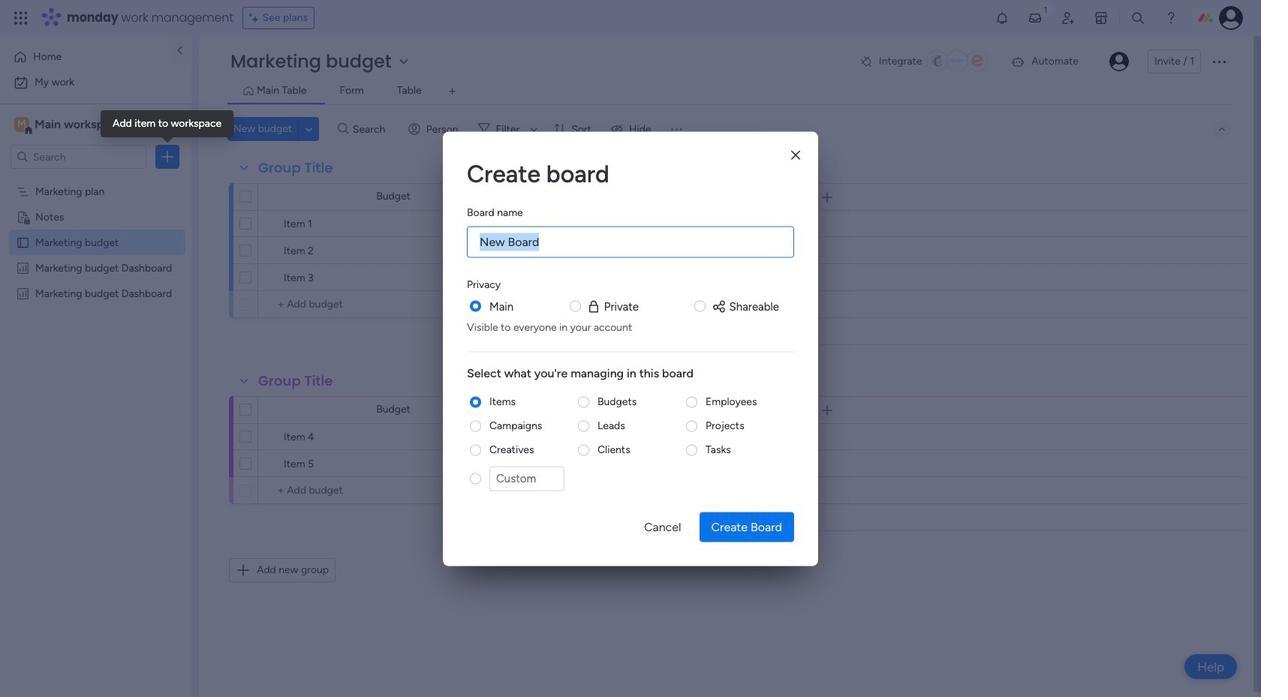 Task type: locate. For each thing, give the bounding box(es) containing it.
1 image
[[1039, 1, 1053, 18]]

workspace image
[[14, 116, 29, 133]]

kendall parks image
[[1219, 6, 1243, 30], [1110, 52, 1129, 71]]

invite members image
[[1061, 11, 1076, 26]]

public dashboard image
[[16, 286, 30, 300]]

option
[[9, 45, 160, 69], [9, 71, 182, 95], [0, 178, 191, 181]]

close image
[[791, 150, 800, 161]]

collapse image
[[1216, 123, 1228, 135]]

workspace selection element
[[14, 116, 125, 135]]

Custom field
[[490, 467, 565, 491]]

update feed image
[[1028, 11, 1043, 26]]

0 vertical spatial kendall parks image
[[1219, 6, 1243, 30]]

tab
[[440, 80, 465, 104]]

2 vertical spatial option
[[0, 178, 191, 181]]

heading
[[467, 155, 794, 191], [467, 204, 523, 220], [467, 276, 501, 292], [467, 365, 794, 383]]

tab list
[[228, 80, 1231, 104]]

monday marketplace image
[[1094, 11, 1109, 26]]

public board image
[[16, 235, 30, 249]]

list box
[[0, 175, 191, 509]]

1 vertical spatial kendall parks image
[[1110, 52, 1129, 71]]

add view image
[[449, 86, 456, 97]]

help image
[[1164, 11, 1179, 26]]

1 vertical spatial option
[[9, 71, 182, 95]]

option group
[[467, 395, 794, 500]]

None field
[[255, 158, 337, 178], [546, 189, 586, 205], [255, 372, 337, 391], [546, 402, 586, 419], [745, 402, 775, 419], [255, 158, 337, 178], [546, 189, 586, 205], [255, 372, 337, 391], [546, 402, 586, 419], [745, 402, 775, 419]]

search everything image
[[1131, 11, 1146, 26]]

notifications image
[[995, 11, 1010, 26]]

0 horizontal spatial kendall parks image
[[1110, 52, 1129, 71]]



Task type: describe. For each thing, give the bounding box(es) containing it.
4 heading from the top
[[467, 365, 794, 383]]

Search field
[[349, 119, 394, 140]]

1 heading from the top
[[467, 155, 794, 191]]

0 vertical spatial option
[[9, 45, 160, 69]]

see plans image
[[249, 10, 263, 26]]

v2 search image
[[338, 121, 349, 138]]

angle down image
[[305, 124, 313, 135]]

1 horizontal spatial kendall parks image
[[1219, 6, 1243, 30]]

Search in workspace field
[[32, 148, 125, 166]]

public dashboard image
[[16, 261, 30, 275]]

private board image
[[16, 209, 30, 224]]

arrow down image
[[525, 120, 543, 138]]

select product image
[[14, 11, 29, 26]]

3 heading from the top
[[467, 276, 501, 292]]

2 heading from the top
[[467, 204, 523, 220]]

New Board Name field
[[467, 226, 794, 258]]



Task type: vqa. For each thing, say whether or not it's contained in the screenshot.
WORKSPACE SELECTION element
yes



